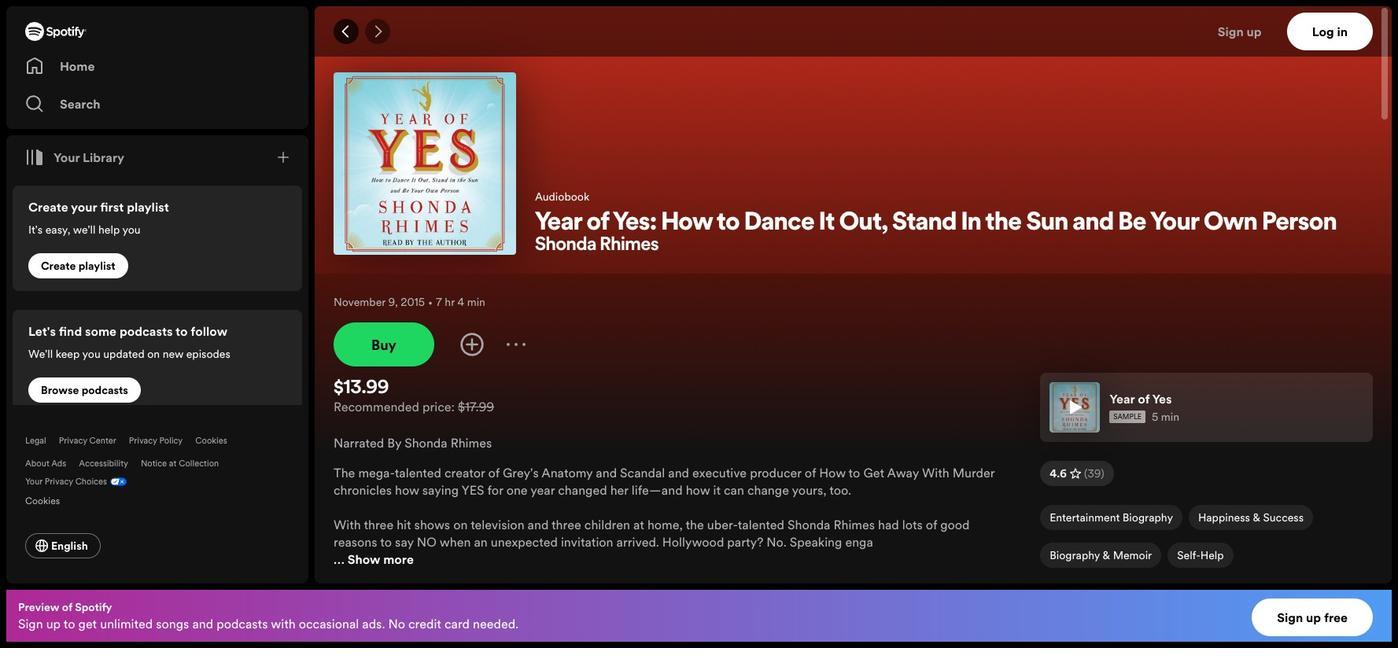 Task type: locate. For each thing, give the bounding box(es) containing it.
the for in
[[986, 211, 1022, 236]]

1 vertical spatial create
[[41, 258, 76, 274]]

yes:
[[613, 211, 657, 236]]

how left 'it'
[[686, 482, 710, 499]]

shonda right by
[[405, 435, 448, 452]]

it's
[[28, 222, 43, 238]]

privacy down ads
[[45, 476, 73, 488]]

with right away
[[923, 464, 950, 482]]

updated
[[103, 346, 145, 362]]

1 vertical spatial you
[[82, 346, 101, 362]]

to left get
[[64, 616, 75, 633]]

to
[[717, 211, 740, 236], [176, 323, 188, 340], [849, 464, 861, 482], [380, 534, 392, 551], [64, 616, 75, 633]]

an
[[474, 534, 488, 551]]

0 vertical spatial &
[[1254, 510, 1261, 526]]

1 three from the left
[[364, 516, 394, 534]]

biography down entertainment
[[1050, 548, 1101, 564]]

get
[[78, 616, 97, 633]]

0 horizontal spatial biography
[[1050, 548, 1101, 564]]

preview
[[18, 600, 59, 616]]

self-
[[1178, 548, 1201, 564]]

no
[[388, 616, 405, 633]]

your library button
[[19, 142, 131, 173]]

up
[[1247, 23, 1262, 40], [1307, 609, 1322, 627], [46, 616, 61, 633]]

0 horizontal spatial min
[[467, 294, 486, 310]]

0 horizontal spatial cookies
[[25, 494, 60, 508]]

say
[[395, 534, 414, 551]]

0 horizontal spatial three
[[364, 516, 394, 534]]

1 vertical spatial rhimes
[[451, 435, 492, 452]]

up left free
[[1307, 609, 1322, 627]]

privacy for privacy center
[[59, 435, 87, 447]]

occasional
[[299, 616, 359, 633]]

create inside create your first playlist it's easy, we'll help you
[[28, 198, 68, 216]]

the left uber-
[[686, 516, 704, 534]]

year of yes image
[[1050, 383, 1101, 433]]

podcasts up updated
[[120, 323, 173, 340]]

success
[[1264, 510, 1304, 526]]

1 horizontal spatial on
[[454, 516, 468, 534]]

your down about on the left
[[25, 476, 43, 488]]

self-help
[[1178, 548, 1225, 564]]

sign up button
[[1212, 13, 1288, 50]]

cookies link
[[195, 435, 227, 447], [25, 491, 73, 509]]

0 vertical spatial biography
[[1123, 510, 1174, 526]]

39
[[1088, 466, 1101, 482]]

the right in
[[986, 211, 1022, 236]]

and inside with three hit shows on television and three children at home, the uber-talented shonda rhimes had lots of good reasons to say no when an unexpected invitation arrived. hollywood party? no. speaking enga
[[528, 516, 549, 534]]

0 horizontal spatial playlist
[[78, 258, 115, 274]]

mega-
[[358, 464, 395, 482]]

0 vertical spatial rhimes
[[600, 236, 659, 255]]

shonda inside audiobook year of yes: how to dance it out, stand in the sun and be your own person shonda rhimes
[[535, 236, 597, 255]]

up inside sign up free button
[[1307, 609, 1322, 627]]

of left yes:
[[587, 211, 609, 236]]

of right "lots" at the right of the page
[[926, 516, 938, 534]]

with inside with three hit shows on television and three children at home, the uber-talented shonda rhimes had lots of good reasons to say no when an unexpected invitation arrived. hollywood party? no. speaking enga
[[334, 516, 361, 534]]

entertainment biography link
[[1041, 505, 1183, 537]]

Biography & Memoir checkbox
[[1041, 543, 1162, 568]]

0 vertical spatial cookies link
[[195, 435, 227, 447]]

legal link
[[25, 435, 46, 447]]

0 vertical spatial year
[[535, 211, 583, 236]]

free
[[1325, 609, 1348, 627]]

browse podcasts link
[[28, 378, 141, 403]]

at
[[169, 458, 177, 470], [634, 516, 645, 534]]

narrated
[[334, 435, 384, 452]]

2 vertical spatial shonda
[[788, 516, 831, 534]]

0 horizontal spatial the
[[686, 516, 704, 534]]

how
[[662, 211, 713, 236], [820, 464, 846, 482]]

create your first playlist it's easy, we'll help you
[[28, 198, 169, 238]]

year down audiobook
[[535, 211, 583, 236]]

to left get at the bottom right of the page
[[849, 464, 861, 482]]

1 vertical spatial your
[[1151, 211, 1200, 236]]

good
[[941, 516, 970, 534]]

playlist right first at top left
[[127, 198, 169, 216]]

to left say at bottom
[[380, 534, 392, 551]]

1 vertical spatial biography
[[1050, 548, 1101, 564]]

5
[[1152, 409, 1159, 425]]

with up …
[[334, 516, 361, 534]]

0 vertical spatial podcasts
[[120, 323, 173, 340]]

up left log
[[1247, 23, 1262, 40]]

buy
[[372, 335, 397, 355]]

three down changed
[[552, 516, 582, 534]]

how right yes:
[[662, 211, 713, 236]]

rhimes
[[600, 236, 659, 255], [451, 435, 492, 452], [834, 516, 875, 534]]

1 vertical spatial playlist
[[78, 258, 115, 274]]

7 hr 4 min
[[436, 294, 486, 310]]

year
[[531, 482, 555, 499]]

year up sample
[[1110, 390, 1135, 408]]

create down easy,
[[41, 258, 76, 274]]

sign for sign up
[[1218, 23, 1244, 40]]

1 horizontal spatial cookies link
[[195, 435, 227, 447]]

create for your
[[28, 198, 68, 216]]

sign up free button
[[1253, 599, 1374, 637]]

1 vertical spatial the
[[686, 516, 704, 534]]

1 horizontal spatial with
[[923, 464, 950, 482]]

you
[[122, 222, 141, 238], [82, 346, 101, 362]]

up inside sign up button
[[1247, 23, 1262, 40]]

2 horizontal spatial shonda
[[788, 516, 831, 534]]

own
[[1204, 211, 1258, 236]]

0 horizontal spatial rhimes
[[451, 435, 492, 452]]

california consumer privacy act (ccpa) opt-out icon image
[[107, 476, 127, 491]]

1 vertical spatial cookies link
[[25, 491, 73, 509]]

0 vertical spatial shonda
[[535, 236, 597, 255]]

no.
[[767, 534, 787, 551]]

to up 'new'
[[176, 323, 188, 340]]

your
[[71, 198, 97, 216]]

how
[[395, 482, 419, 499], [686, 482, 710, 499]]

the inside audiobook year of yes: how to dance it out, stand in the sun and be your own person shonda rhimes
[[986, 211, 1022, 236]]

2 vertical spatial podcasts
[[217, 616, 268, 633]]

0 vertical spatial you
[[122, 222, 141, 238]]

0 vertical spatial create
[[28, 198, 68, 216]]

no
[[417, 534, 437, 551]]

your left library
[[54, 149, 80, 166]]

)
[[1101, 466, 1105, 482]]

0 horizontal spatial year
[[535, 211, 583, 236]]

of left yes
[[1138, 390, 1150, 408]]

and right songs
[[192, 616, 213, 633]]

1 horizontal spatial up
[[1247, 23, 1262, 40]]

2 horizontal spatial your
[[1151, 211, 1200, 236]]

happiness & success link
[[1189, 505, 1314, 537]]

2 vertical spatial your
[[25, 476, 43, 488]]

cookies link down your privacy choices on the bottom left
[[25, 491, 73, 509]]

ads
[[51, 458, 66, 470]]

1 vertical spatial with
[[334, 516, 361, 534]]

credit
[[409, 616, 442, 633]]

1 horizontal spatial cookies
[[195, 435, 227, 447]]

1 horizontal spatial you
[[122, 222, 141, 238]]

0 horizontal spatial on
[[147, 346, 160, 362]]

biography up memoir
[[1123, 510, 1174, 526]]

1 vertical spatial shonda
[[405, 435, 448, 452]]

find
[[59, 323, 82, 340]]

0 horizontal spatial cookies link
[[25, 491, 73, 509]]

about ads
[[25, 458, 66, 470]]

create
[[28, 198, 68, 216], [41, 258, 76, 274]]

cookies up collection
[[195, 435, 227, 447]]

in
[[962, 211, 982, 236]]

podcasts down updated
[[82, 383, 128, 398]]

playlist down help
[[78, 258, 115, 274]]

and inside preview of spotify sign up to get unlimited songs and podcasts with occasional ads. no credit card needed.
[[192, 616, 213, 633]]

to inside "let's find some podcasts to follow we'll keep you updated on new episodes"
[[176, 323, 188, 340]]

privacy up notice
[[129, 435, 157, 447]]

creator
[[445, 464, 485, 482]]

min right 5
[[1162, 409, 1180, 425]]

1 horizontal spatial your
[[54, 149, 80, 166]]

1 horizontal spatial biography
[[1123, 510, 1174, 526]]

0 vertical spatial the
[[986, 211, 1022, 236]]

lots
[[903, 516, 923, 534]]

privacy for privacy policy
[[129, 435, 157, 447]]

1 vertical spatial talented
[[738, 516, 785, 534]]

0 vertical spatial how
[[662, 211, 713, 236]]

min right 4
[[467, 294, 486, 310]]

1 horizontal spatial playlist
[[127, 198, 169, 216]]

create for playlist
[[41, 258, 76, 274]]

1 horizontal spatial how
[[820, 464, 846, 482]]

notice
[[141, 458, 167, 470]]

get
[[864, 464, 885, 482]]

& left success at the right bottom
[[1254, 510, 1261, 526]]

you inside "let's find some podcasts to follow we'll keep you updated on new episodes"
[[82, 346, 101, 362]]

buy button
[[334, 323, 434, 367]]

to inside audiobook year of yes: how to dance it out, stand in the sun and be your own person shonda rhimes
[[717, 211, 740, 236]]

1 vertical spatial cookies
[[25, 494, 60, 508]]

sign inside top bar and user menu element
[[1218, 23, 1244, 40]]

podcasts
[[120, 323, 173, 340], [82, 383, 128, 398], [217, 616, 268, 633]]

your privacy choices
[[25, 476, 107, 488]]

create up easy,
[[28, 198, 68, 216]]

1 horizontal spatial shonda
[[535, 236, 597, 255]]

0 horizontal spatial up
[[46, 616, 61, 633]]

privacy up ads
[[59, 435, 87, 447]]

$13.99
[[334, 379, 389, 398]]

on left an
[[454, 516, 468, 534]]

on left 'new'
[[147, 346, 160, 362]]

& inside checkbox
[[1103, 548, 1111, 564]]

the inside with three hit shows on television and three children at home, the uber-talented shonda rhimes had lots of good reasons to say no when an unexpected invitation arrived. hollywood party? no. speaking enga
[[686, 516, 704, 534]]

episodes
[[186, 346, 231, 362]]

1 vertical spatial how
[[820, 464, 846, 482]]

0 vertical spatial playlist
[[127, 198, 169, 216]]

2 horizontal spatial up
[[1307, 609, 1322, 627]]

Self-Help checkbox
[[1168, 543, 1234, 568]]

how left "saying"
[[395, 482, 419, 499]]

of inside with three hit shows on television and three children at home, the uber-talented shonda rhimes had lots of good reasons to say no when an unexpected invitation arrived. hollywood party? no. speaking enga
[[926, 516, 938, 534]]

1 vertical spatial &
[[1103, 548, 1111, 564]]

and right "scandal"
[[669, 464, 690, 482]]

how inside audiobook year of yes: how to dance it out, stand in the sun and be your own person shonda rhimes
[[662, 211, 713, 236]]

you right 'keep'
[[82, 346, 101, 362]]

1 horizontal spatial three
[[552, 516, 582, 534]]

november 9, 2015
[[334, 294, 425, 310]]

shonda
[[535, 236, 597, 255], [405, 435, 448, 452], [788, 516, 831, 534]]

1 vertical spatial min
[[1162, 409, 1180, 425]]

1 vertical spatial on
[[454, 516, 468, 534]]

0 horizontal spatial sign
[[18, 616, 43, 633]]

&
[[1254, 510, 1261, 526], [1103, 548, 1111, 564]]

up left get
[[46, 616, 61, 633]]

0 vertical spatial cookies
[[195, 435, 227, 447]]

search
[[60, 95, 100, 113]]

cookies down your privacy choices on the bottom left
[[25, 494, 60, 508]]

0 horizontal spatial &
[[1103, 548, 1111, 564]]

1 vertical spatial at
[[634, 516, 645, 534]]

hr
[[445, 294, 455, 310]]

2 three from the left
[[552, 516, 582, 534]]

policy
[[159, 435, 183, 447]]

0 horizontal spatial with
[[334, 516, 361, 534]]

0 vertical spatial your
[[54, 149, 80, 166]]

speaking
[[790, 534, 843, 551]]

1 horizontal spatial rhimes
[[600, 236, 659, 255]]

arrived.
[[617, 534, 660, 551]]

your privacy choices button
[[25, 476, 107, 488]]

talented down change
[[738, 516, 785, 534]]

you right help
[[122, 222, 141, 238]]

$13.99 recommended price: $17.99
[[334, 379, 495, 416]]

with
[[271, 616, 296, 633]]

0 vertical spatial on
[[147, 346, 160, 362]]

2 horizontal spatial rhimes
[[834, 516, 875, 534]]

1 horizontal spatial how
[[686, 482, 710, 499]]

talented inside with three hit shows on television and three children at home, the uber-talented shonda rhimes had lots of good reasons to say no when an unexpected invitation arrived. hollywood party? no. speaking enga
[[738, 516, 785, 534]]

be
[[1119, 211, 1147, 236]]

0 horizontal spatial talented
[[395, 464, 442, 482]]

0 horizontal spatial how
[[395, 482, 419, 499]]

0 vertical spatial with
[[923, 464, 950, 482]]

of inside preview of spotify sign up to get unlimited songs and podcasts with occasional ads. no credit card needed.
[[62, 600, 72, 616]]

podcasts inside browse podcasts link
[[82, 383, 128, 398]]

0 horizontal spatial at
[[169, 458, 177, 470]]

up inside preview of spotify sign up to get unlimited songs and podcasts with occasional ads. no credit card needed.
[[46, 616, 61, 633]]

0 horizontal spatial your
[[25, 476, 43, 488]]

0 horizontal spatial how
[[662, 211, 713, 236]]

at right notice
[[169, 458, 177, 470]]

privacy center link
[[59, 435, 116, 447]]

how inside the mega-talented creator of grey's anatomy and scandal and executive producer of how to get away with murder chronicles how saying yes for one year changed her life―and how it can change yours, too.
[[820, 464, 846, 482]]

talented
[[395, 464, 442, 482], [738, 516, 785, 534]]

scandal
[[620, 464, 665, 482]]

0 vertical spatial talented
[[395, 464, 442, 482]]

first
[[100, 198, 124, 216]]

yes
[[1153, 390, 1173, 408]]

& inside option
[[1254, 510, 1261, 526]]

talented down narrated by shonda rhimes
[[395, 464, 442, 482]]

shonda down yours,
[[788, 516, 831, 534]]

1 horizontal spatial at
[[634, 516, 645, 534]]

up for sign up
[[1247, 23, 1262, 40]]

& for happiness
[[1254, 510, 1261, 526]]

1 horizontal spatial talented
[[738, 516, 785, 534]]

of left get
[[62, 600, 72, 616]]

home
[[60, 57, 95, 75]]

help
[[98, 222, 120, 238]]

cookies link up collection
[[195, 435, 227, 447]]

1 horizontal spatial &
[[1254, 510, 1261, 526]]

you inside create your first playlist it's easy, we'll help you
[[122, 222, 141, 238]]

easy,
[[45, 222, 70, 238]]

2 vertical spatial rhimes
[[834, 516, 875, 534]]

how left get at the bottom right of the page
[[820, 464, 846, 482]]

& left memoir
[[1103, 548, 1111, 564]]

Entertainment Biography checkbox
[[1041, 505, 1183, 531]]

2 how from the left
[[686, 482, 710, 499]]

your inside button
[[54, 149, 80, 166]]

create inside button
[[41, 258, 76, 274]]

and down year
[[528, 516, 549, 534]]

up for sign up free
[[1307, 609, 1322, 627]]

three left the hit
[[364, 516, 394, 534]]

your for your privacy choices
[[25, 476, 43, 488]]

1 horizontal spatial sign
[[1218, 23, 1244, 40]]

to left dance
[[717, 211, 740, 236]]

shonda down audiobook
[[535, 236, 597, 255]]

1 horizontal spatial year
[[1110, 390, 1135, 408]]

it
[[714, 482, 721, 499]]

saying
[[423, 482, 459, 499]]

2 horizontal spatial sign
[[1278, 609, 1304, 627]]

and left be
[[1073, 211, 1114, 236]]

1 horizontal spatial the
[[986, 211, 1022, 236]]

biography & memoir
[[1050, 548, 1153, 564]]

at left home,
[[634, 516, 645, 534]]

0 vertical spatial at
[[169, 458, 177, 470]]

entertainment biography
[[1050, 510, 1174, 526]]

1 vertical spatial podcasts
[[82, 383, 128, 398]]

podcasts left with
[[217, 616, 268, 633]]

playlist inside create your first playlist it's easy, we'll help you
[[127, 198, 169, 216]]

0 horizontal spatial you
[[82, 346, 101, 362]]

reasons
[[334, 534, 378, 551]]

your right be
[[1151, 211, 1200, 236]]

spotify image
[[25, 22, 87, 41]]

more
[[384, 551, 414, 568]]



Task type: vqa. For each thing, say whether or not it's contained in the screenshot.
left &
yes



Task type: describe. For each thing, give the bounding box(es) containing it.
notice at collection
[[141, 458, 219, 470]]

year inside audiobook year of yes: how to dance it out, stand in the sun and be your own person shonda rhimes
[[535, 211, 583, 236]]

search link
[[25, 88, 290, 120]]

you for first
[[122, 222, 141, 238]]

anatomy
[[542, 464, 593, 482]]

year of yes: how to dance it out, stand in the sun and be your own person image
[[334, 72, 516, 255]]

log in
[[1313, 23, 1348, 40]]

1 vertical spatial year
[[1110, 390, 1135, 408]]

recommended
[[334, 398, 420, 416]]

notice at collection link
[[141, 458, 219, 470]]

it
[[820, 211, 835, 236]]

podcasts inside preview of spotify sign up to get unlimited songs and podcasts with occasional ads. no credit card needed.
[[217, 616, 268, 633]]

producer
[[750, 464, 802, 482]]

the for home,
[[686, 516, 704, 534]]

accessibility
[[79, 458, 128, 470]]

self-help link
[[1168, 543, 1234, 575]]

library
[[83, 149, 124, 166]]

top bar and user menu element
[[315, 6, 1393, 57]]

main element
[[6, 6, 309, 584]]

of left too.
[[805, 464, 816, 482]]

on inside with three hit shows on television and three children at home, the uber-talented shonda rhimes had lots of good reasons to say no when an unexpected invitation arrived. hollywood party? no. speaking enga
[[454, 516, 468, 534]]

one
[[507, 482, 528, 499]]

accessibility link
[[79, 458, 128, 470]]

your library
[[54, 149, 124, 166]]

life―and
[[632, 482, 683, 499]]

create playlist button
[[28, 253, 128, 279]]

biography & memoir link
[[1041, 543, 1162, 575]]

year of yes
[[1110, 390, 1173, 408]]

log in button
[[1288, 13, 1374, 50]]

person
[[1263, 211, 1338, 236]]

biography inside option
[[1123, 510, 1174, 526]]

sign inside preview of spotify sign up to get unlimited songs and podcasts with occasional ads. no credit card needed.
[[18, 616, 43, 633]]

playlist inside button
[[78, 258, 115, 274]]

home link
[[25, 50, 290, 82]]

browse podcasts
[[41, 383, 128, 398]]

in
[[1338, 23, 1348, 40]]

yes
[[462, 482, 485, 499]]

1 how from the left
[[395, 482, 419, 499]]

her
[[611, 482, 629, 499]]

and left "scandal"
[[596, 464, 617, 482]]

( 39 )
[[1085, 466, 1105, 482]]

card
[[445, 616, 470, 633]]

rhimes inside audiobook year of yes: how to dance it out, stand in the sun and be your own person shonda rhimes
[[600, 236, 659, 255]]

english
[[51, 538, 88, 554]]

executive
[[693, 464, 747, 482]]

we'll
[[73, 222, 96, 238]]

shonda inside with three hit shows on television and three children at home, the uber-talented shonda rhimes had lots of good reasons to say no when an unexpected invitation arrived. hollywood party? no. speaking enga
[[788, 516, 831, 534]]

you for some
[[82, 346, 101, 362]]

entertainment
[[1050, 510, 1120, 526]]

rhimes inside with three hit shows on television and three children at home, the uber-talented shonda rhimes had lots of good reasons to say no when an unexpected invitation arrived. hollywood party? no. speaking enga
[[834, 516, 875, 534]]

preview of spotify sign up to get unlimited songs and podcasts with occasional ads. no credit card needed.
[[18, 600, 519, 633]]

invitation
[[561, 534, 614, 551]]

$17.99
[[458, 398, 495, 416]]

sign up free
[[1278, 609, 1348, 627]]

and inside audiobook year of yes: how to dance it out, stand in the sun and be your own person shonda rhimes
[[1073, 211, 1114, 236]]

log
[[1313, 23, 1335, 40]]

create playlist
[[41, 258, 115, 274]]

…
[[334, 551, 345, 568]]

audiobook
[[535, 189, 590, 205]]

4
[[458, 294, 465, 310]]

talented inside the mega-talented creator of grey's anatomy and scandal and executive producer of how to get away with murder chronicles how saying yes for one year changed her life―and how it can change yours, too.
[[395, 464, 442, 482]]

choices
[[75, 476, 107, 488]]

privacy center
[[59, 435, 116, 447]]

audiobook year of yes: how to dance it out, stand in the sun and be your own person shonda rhimes
[[535, 189, 1338, 255]]

the
[[334, 464, 355, 482]]

biography inside checkbox
[[1050, 548, 1101, 564]]

on inside "let's find some podcasts to follow we'll keep you updated on new episodes"
[[147, 346, 160, 362]]

0 horizontal spatial shonda
[[405, 435, 448, 452]]

unexpected
[[491, 534, 558, 551]]

too.
[[830, 482, 852, 499]]

by
[[387, 435, 402, 452]]

the mega-talented creator of grey's anatomy and scandal and executive producer of how to get away with murder chronicles how saying yes for one year changed her life―and how it can change yours, too.
[[334, 464, 995, 499]]

browse
[[41, 383, 79, 398]]

4.6
[[1050, 466, 1067, 482]]

november
[[334, 294, 386, 310]]

sample element
[[1110, 411, 1146, 424]]

away
[[888, 464, 919, 482]]

& for biography
[[1103, 548, 1111, 564]]

1 horizontal spatial min
[[1162, 409, 1180, 425]]

when
[[440, 534, 471, 551]]

with inside the mega-talented creator of grey's anatomy and scandal and executive producer of how to get away with murder chronicles how saying yes for one year changed her life―and how it can change yours, too.
[[923, 464, 950, 482]]

to inside the mega-talented creator of grey's anatomy and scandal and executive producer of how to get away with murder chronicles how saying yes for one year changed her life―and how it can change yours, too.
[[849, 464, 861, 482]]

stand
[[893, 211, 957, 236]]

party?
[[728, 534, 764, 551]]

Happiness & Success checkbox
[[1189, 505, 1314, 531]]

yours,
[[792, 482, 827, 499]]

sun
[[1027, 211, 1069, 236]]

(
[[1085, 466, 1088, 482]]

… show more
[[334, 551, 414, 568]]

go back image
[[340, 25, 353, 38]]

english button
[[25, 534, 101, 559]]

enga
[[846, 534, 874, 551]]

sign for sign up free
[[1278, 609, 1304, 627]]

0 vertical spatial min
[[467, 294, 486, 310]]

your inside audiobook year of yes: how to dance it out, stand in the sun and be your own person shonda rhimes
[[1151, 211, 1200, 236]]

your for your library
[[54, 149, 80, 166]]

to inside preview of spotify sign up to get unlimited songs and podcasts with occasional ads. no credit card needed.
[[64, 616, 75, 633]]

help
[[1201, 548, 1225, 564]]

about
[[25, 458, 49, 470]]

can
[[724, 482, 745, 499]]

7
[[436, 294, 442, 310]]

sample
[[1114, 412, 1142, 422]]

for
[[488, 482, 504, 499]]

to inside with three hit shows on television and three children at home, the uber-talented shonda rhimes had lots of good reasons to say no when an unexpected invitation arrived. hollywood party? no. speaking enga
[[380, 534, 392, 551]]

happiness
[[1199, 510, 1251, 526]]

of inside audiobook year of yes: how to dance it out, stand in the sun and be your own person shonda rhimes
[[587, 211, 609, 236]]

let's find some podcasts to follow we'll keep you updated on new episodes
[[28, 323, 231, 362]]

podcasts inside "let's find some podcasts to follow we'll keep you updated on new episodes"
[[120, 323, 173, 340]]

hit
[[397, 516, 411, 534]]

spotify
[[75, 600, 112, 616]]

of left grey's at the bottom left of the page
[[489, 464, 500, 482]]

at inside with three hit shows on television and three children at home, the uber-talented shonda rhimes had lots of good reasons to say no when an unexpected invitation arrived. hollywood party? no. speaking enga
[[634, 516, 645, 534]]

shows
[[415, 516, 450, 534]]

go forward image
[[372, 25, 384, 38]]

at inside 'main' element
[[169, 458, 177, 470]]

uber-
[[708, 516, 738, 534]]

ads.
[[362, 616, 385, 633]]

show
[[348, 551, 381, 568]]



